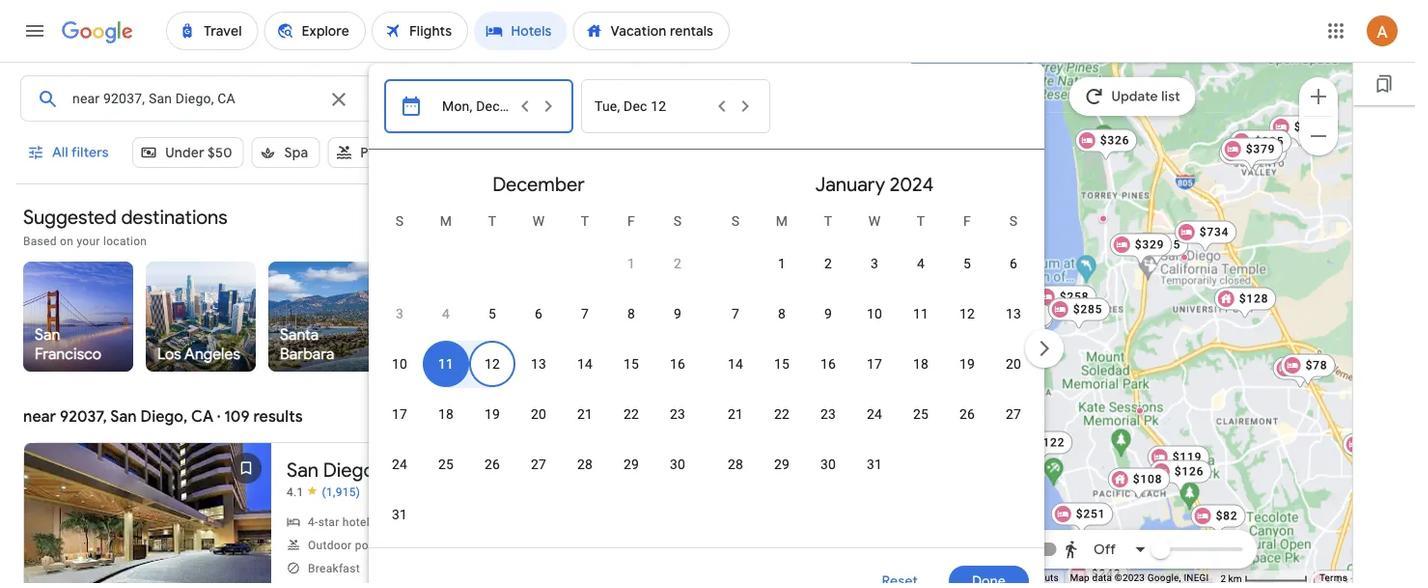 Task type: vqa. For each thing, say whether or not it's contained in the screenshot.


Task type: describe. For each thing, give the bounding box(es) containing it.
sat, dec 16 element
[[670, 354, 685, 374]]

your
[[77, 235, 100, 248]]

$301 link
[[991, 306, 1053, 339]]

mon, dec 4 element
[[442, 304, 450, 323]]

2 for december
[[674, 255, 681, 271]]

san diego marriott la jolla image
[[1181, 253, 1188, 261]]

29 for fri, dec 29 element
[[623, 456, 639, 472]]

mon, dec 11
[[442, 98, 519, 114]]

17 for wed, jan 17 element
[[867, 356, 882, 372]]

row containing 3
[[376, 289, 701, 339]]

Check-in text field
[[432, 76, 547, 121]]

keyboard shortcuts
[[975, 572, 1059, 584]]

sat, jan 13 element
[[1006, 304, 1021, 323]]

31 button inside "december" row group
[[376, 491, 423, 538]]

2 button for december
[[654, 240, 701, 287]]

11 for the bottommost 11 button
[[438, 356, 454, 372]]

row containing 7
[[712, 289, 1037, 339]]

thu, dec 28 element
[[577, 455, 593, 474]]

dialog inside filters "form"
[[369, 64, 1068, 584]]

big sur
[[648, 344, 696, 364]]

7 button inside the january 2024 row group
[[712, 291, 759, 337]]

m for january 2024
[[776, 213, 788, 229]]

2 14 button from the left
[[712, 341, 759, 387]]

1 vertical spatial 24 button
[[376, 441, 423, 487]]

1 horizontal spatial $119 link
[[1148, 445, 1210, 478]]

0 horizontal spatial 3 button
[[376, 291, 423, 337]]

7 button inside "december" row group
[[562, 291, 608, 337]]

sun, jan 21 element
[[728, 404, 743, 424]]

0 horizontal spatial 25 button
[[423, 441, 469, 487]]

palm springs link
[[363, 262, 529, 372]]

1 vertical spatial 4 button
[[423, 291, 469, 337]]

photos list
[[24, 443, 271, 584]]

row containing 24
[[376, 439, 701, 489]]

sun, dec 3 element
[[396, 304, 403, 323]]

december row group
[[376, 157, 701, 540]]

14 for sun, jan 14 element
[[728, 356, 743, 372]]

23 for sat, dec 23 element
[[670, 406, 685, 422]]

sat, jan 6 element
[[1010, 254, 1017, 273]]

10 for the 'wed, jan 10' element
[[867, 306, 882, 321]]

all
[[52, 144, 68, 161]]

$126
[[1175, 465, 1204, 478]]

4.1 out of 5 stars from 1,915 reviews image
[[287, 485, 360, 499]]

1 16 button from the left
[[654, 341, 701, 387]]

tue, dec 12
[[595, 98, 666, 114]]

price button
[[643, 137, 741, 168]]

15 for mon, jan 15 element at the bottom of the page
[[774, 356, 790, 372]]

29 for mon, jan 29 element
[[774, 456, 790, 472]]

4-
[[549, 144, 564, 161]]

$101
[[1250, 145, 1279, 159]]

palm
[[403, 344, 436, 364]]

$156 link
[[1117, 80, 1179, 112]]

1 horizontal spatial 26 button
[[944, 391, 990, 437]]

m for december
[[440, 213, 452, 229]]

$315
[[1151, 238, 1181, 251]]

$734 link
[[1175, 221, 1237, 253]]

1 button for january 2024
[[759, 240, 805, 287]]

1 vertical spatial 5 button
[[469, 291, 515, 337]]

keyboard shortcuts button
[[975, 571, 1059, 584]]

0 horizontal spatial $119
[[1006, 373, 1035, 387]]

results
[[253, 407, 303, 427]]

1 horizontal spatial 5 button
[[944, 240, 990, 287]]

1 horizontal spatial 4 button
[[898, 240, 944, 287]]

$326 link
[[1075, 129, 1137, 162]]

sun, jan 7 element
[[732, 304, 739, 323]]

1 t from the left
[[488, 213, 496, 229]]

sat, dec 2 element
[[674, 254, 681, 273]]

inegi
[[1184, 572, 1209, 584]]

dec for tue,
[[624, 98, 647, 114]]

2 15 button from the left
[[759, 341, 805, 387]]

diego,
[[140, 407, 188, 427]]

all filters
[[52, 144, 109, 161]]

2 16 button from the left
[[805, 341, 851, 387]]

off button
[[1058, 534, 1153, 565]]

$251
[[1076, 507, 1106, 521]]

tue,
[[595, 98, 620, 114]]

wed, jan 3 element
[[871, 254, 878, 273]]

tue, jan 23 element
[[820, 404, 836, 424]]

17 for sun, dec 17 element
[[392, 406, 407, 422]]

mon, jan 29 element
[[774, 455, 790, 474]]

$156
[[1142, 84, 1171, 98]]

$209
[[1142, 83, 1171, 96]]

tue, jan 30 element
[[820, 455, 836, 474]]

1 14 button from the left
[[562, 341, 608, 387]]

9 for sat, dec 9 element
[[674, 306, 681, 321]]

16 for the sat, dec 16 element
[[670, 356, 685, 372]]

24 for wed, jan 24 element
[[867, 406, 882, 422]]

january 2024 row group
[[712, 157, 1037, 540]]

$235
[[1255, 135, 1284, 148]]

4- or 5-star button
[[516, 137, 635, 168]]

set check-out one day earlier. image
[[710, 95, 734, 118]]

thu, dec 7 element
[[581, 304, 589, 323]]

$209 link
[[1117, 78, 1179, 111]]

4 s from the left
[[1009, 213, 1018, 229]]

0 vertical spatial 10 button
[[851, 291, 898, 337]]

4+
[[440, 144, 456, 161]]

wed, dec 20 element
[[531, 404, 546, 424]]

$242 link
[[1066, 562, 1129, 584]]

clear image
[[327, 88, 350, 111]]

1 vertical spatial 26 button
[[469, 441, 515, 487]]

suggested
[[23, 205, 117, 229]]

$56
[[1298, 362, 1320, 375]]

$148
[[1009, 322, 1039, 335]]

5 for tue, dec 5 element
[[488, 306, 496, 321]]

12 for fri, jan 12 element
[[959, 306, 975, 321]]

big
[[648, 344, 670, 364]]

2 22 button from the left
[[759, 391, 805, 437]]

san francisco link
[[0, 262, 161, 372]]

tue, dec 12, return date. element
[[484, 354, 500, 374]]

$329 link
[[1110, 233, 1172, 266]]

2 28 button from the left
[[712, 441, 759, 487]]

barbara
[[280, 344, 334, 364]]

1 9 button from the left
[[654, 291, 701, 337]]

row containing 10
[[376, 339, 701, 389]]

filters form
[[15, 62, 1068, 584]]

under $50
[[165, 144, 232, 161]]

0 vertical spatial $119 link
[[981, 368, 1043, 401]]

12 for 'tue, dec 12, return date.' element
[[484, 356, 500, 372]]

thu, jan 18 element
[[913, 354, 929, 374]]

26 for fri, jan 26 element
[[959, 406, 975, 422]]

25 for mon, dec 25 element
[[438, 456, 454, 472]]

$258 link
[[1035, 285, 1097, 318]]

star
[[598, 144, 624, 161]]

23 for the 'tue, jan 23' element
[[820, 406, 836, 422]]

$734
[[1200, 225, 1229, 239]]

update list button
[[1069, 77, 1196, 116]]

18 for thu, jan 18 element
[[913, 356, 929, 372]]

sun, dec 31 element
[[392, 505, 407, 524]]

santa barbara link
[[242, 262, 405, 372]]

fri, jan 19 element
[[959, 354, 975, 374]]

los
[[157, 344, 181, 364]]

spa button
[[251, 137, 319, 168]]

$101 link
[[1225, 140, 1287, 173]]

4.1
[[287, 485, 304, 499]]

san for san francisco
[[35, 325, 60, 345]]

1 horizontal spatial 17 button
[[851, 341, 898, 387]]

11 inside button
[[503, 98, 519, 114]]

4 for thu, jan 4 "element"
[[917, 255, 925, 271]]

w for december
[[532, 213, 545, 229]]

f for january 2024
[[963, 213, 971, 229]]

$285
[[1073, 303, 1103, 316]]

0 horizontal spatial 18 button
[[423, 391, 469, 437]]

wed, dec 6 element
[[535, 304, 542, 323]]

7 for sun, jan 7 element
[[732, 306, 739, 321]]

fri, dec 1 element
[[627, 254, 635, 273]]

offers
[[782, 144, 823, 161]]

near
[[23, 407, 56, 427]]

0 vertical spatial 25 button
[[898, 391, 944, 437]]

google,
[[1148, 572, 1181, 584]]

3 for sun, dec 3 element
[[396, 306, 403, 321]]

1 horizontal spatial 20 button
[[990, 341, 1037, 387]]

san francisco
[[35, 325, 101, 364]]

31 for wed, jan 31 element
[[867, 456, 882, 472]]

los angeles
[[157, 344, 240, 364]]

$202
[[1244, 146, 1274, 160]]

$122
[[1036, 436, 1065, 449]]

$301
[[1016, 311, 1046, 325]]

sat, jan 27 element
[[1006, 404, 1021, 424]]

16 for the tue, jan 16 element
[[820, 356, 836, 372]]

1 horizontal spatial 6 button
[[990, 240, 1037, 287]]

1 horizontal spatial $119
[[1173, 450, 1202, 464]]

1 s from the left
[[395, 213, 404, 229]]

12 inside button
[[651, 98, 666, 114]]

santa fe park rv resort image
[[1136, 407, 1144, 415]]

1 vertical spatial 11 button
[[423, 341, 469, 387]]

guest rating, not selected image
[[872, 144, 889, 161]]

28 for sun, jan 28 element
[[728, 456, 743, 472]]

row containing 17
[[376, 389, 701, 439]]

$128 link
[[1214, 287, 1276, 320]]

$326
[[1100, 134, 1130, 147]]

row containing 28
[[712, 439, 898, 489]]

los angeles link
[[116, 262, 285, 372]]

sun, jan 14 element
[[728, 354, 743, 374]]

w for january 2024
[[868, 213, 881, 229]]

14 for thu, dec 14 element
[[577, 356, 593, 372]]

26 for tue, dec 26 element
[[484, 456, 500, 472]]

1 horizontal spatial 24 button
[[851, 391, 898, 437]]

mon, dec 11 button
[[430, 97, 519, 116]]

terms
[[1320, 572, 1348, 584]]

0 vertical spatial 19 button
[[944, 341, 990, 387]]

27 for wed, dec 27 "element" in the bottom of the page
[[531, 456, 546, 472]]

1 28 button from the left
[[562, 441, 608, 487]]

3 s from the left
[[731, 213, 740, 229]]

28 for thu, dec 28 'element'
[[577, 456, 593, 472]]

30 for sat, dec 30 element
[[670, 456, 685, 472]]

4- or 5-star
[[549, 144, 624, 161]]

under
[[165, 144, 204, 161]]

thu, dec 21 element
[[577, 404, 593, 424]]

0 vertical spatial 3 button
[[851, 240, 898, 287]]

fri, dec 15 element
[[623, 354, 639, 374]]

1 22 button from the left
[[608, 391, 654, 437]]

$132
[[1294, 120, 1324, 134]]

13 button inside the january 2024 row group
[[990, 291, 1037, 337]]

keyboard
[[975, 572, 1015, 584]]

$315 link
[[1126, 233, 1189, 266]]

27 for sat, jan 27 element
[[1006, 406, 1021, 422]]

grid inside filters "form"
[[376, 157, 1037, 559]]

mon, dec 25 element
[[438, 455, 454, 474]]

on
[[60, 235, 74, 248]]

6 for sat, jan 6 element
[[1010, 255, 1017, 271]]

mon, jan 8 element
[[778, 304, 786, 323]]

0 horizontal spatial 27 button
[[515, 441, 562, 487]]

$203 link
[[991, 304, 1053, 336]]

Check-out text field
[[620, 76, 737, 121]]

offers button
[[749, 137, 856, 168]]

1 vertical spatial 6 button
[[515, 291, 562, 337]]

$379
[[1246, 142, 1275, 156]]

fri, jan 5 element
[[963, 254, 971, 273]]

0 vertical spatial 11 button
[[898, 291, 944, 337]]

wed, jan 10 element
[[867, 304, 882, 323]]

22 for mon, jan 22 element
[[774, 406, 790, 422]]



Task type: locate. For each thing, give the bounding box(es) containing it.
26 button left sat, jan 27 element
[[944, 391, 990, 437]]

tue, dec 26 element
[[484, 455, 500, 474]]

28 button left mon, jan 29 element
[[712, 441, 759, 487]]

16 button right mon, jan 15 element at the bottom of the page
[[805, 341, 851, 387]]

2 vertical spatial 11
[[438, 356, 454, 372]]

$126 link
[[1149, 460, 1212, 493]]

1 horizontal spatial m
[[776, 213, 788, 229]]

25 right wed, jan 24 element
[[913, 406, 929, 422]]

31 button right tue, jan 30 "element"
[[851, 441, 898, 487]]

9 inside "december" row group
[[674, 306, 681, 321]]

dec right "tue,"
[[624, 98, 647, 114]]

$285 link
[[1048, 298, 1110, 331]]

14 inside "december" row group
[[577, 356, 593, 372]]

25 button right wed, jan 24 element
[[898, 391, 944, 437]]

dialog
[[369, 64, 1068, 584]]

$128
[[1239, 292, 1269, 306]]

1 horizontal spatial 10
[[867, 306, 882, 321]]

5 for fri, jan 5 element
[[963, 255, 971, 271]]

terms link
[[1320, 572, 1348, 584]]

24 right the 'tue, jan 23' element
[[867, 406, 882, 422]]

big sur link
[[574, 262, 808, 372]]

2 23 from the left
[[820, 406, 836, 422]]

dec for mon,
[[476, 98, 500, 114]]

0 vertical spatial 19
[[959, 356, 975, 372]]

2 button right mon, jan 1 element
[[805, 240, 851, 287]]

8 for mon, jan 8 element
[[778, 306, 786, 321]]

17 left mon, dec 18 element
[[392, 406, 407, 422]]

1 vertical spatial 19
[[484, 406, 500, 422]]

0 horizontal spatial 22
[[623, 406, 639, 422]]

2 dec from the left
[[624, 98, 647, 114]]

2 7 from the left
[[732, 306, 739, 321]]

(1,915)
[[322, 485, 360, 499]]

dec right mon,
[[476, 98, 500, 114]]

21
[[577, 406, 593, 422], [728, 406, 743, 422]]

1 horizontal spatial 16 button
[[805, 341, 851, 387]]

mon, dec 11, departure date. element
[[438, 354, 454, 374]]

grid containing december
[[376, 157, 1037, 559]]

mon, jan 15 element
[[774, 354, 790, 374]]

14 button left mon, jan 15 element at the bottom of the page
[[712, 341, 759, 387]]

21 for sun, jan 21 element at the bottom right of the page
[[728, 406, 743, 422]]

1 horizontal spatial 15 button
[[759, 341, 805, 387]]

5 button left 'wed, dec 6' element
[[469, 291, 515, 337]]

0 horizontal spatial 17
[[392, 406, 407, 422]]

2 s from the left
[[673, 213, 682, 229]]

0 horizontal spatial 23
[[670, 406, 685, 422]]

2 14 from the left
[[728, 356, 743, 372]]

28 left mon, jan 29 element
[[728, 456, 743, 472]]

22 left sat, dec 23 element
[[623, 406, 639, 422]]

12 button
[[944, 291, 990, 337], [469, 341, 515, 387]]

$82 link
[[1191, 504, 1246, 537]]

shortcuts
[[1018, 572, 1059, 584]]

sun, jan 28 element
[[728, 455, 743, 474]]

1 horizontal spatial 30
[[820, 456, 836, 472]]

6 right fri, jan 5 element
[[1010, 255, 1017, 271]]

1 horizontal spatial 22 button
[[759, 391, 805, 437]]

sat, dec 23 element
[[670, 404, 685, 424]]

0 vertical spatial 13 button
[[990, 291, 1037, 337]]

2 f from the left
[[963, 213, 971, 229]]

1 16 from the left
[[670, 356, 685, 372]]

1 horizontal spatial 18 button
[[898, 341, 944, 387]]

$235 link
[[1230, 130, 1292, 163]]

26 left wed, dec 27 "element" in the bottom of the page
[[484, 456, 500, 472]]

$329
[[1135, 238, 1164, 251]]

4 up palm springs
[[442, 306, 450, 321]]

thu, jan 11 element
[[913, 304, 929, 323]]

1 23 button from the left
[[654, 391, 701, 437]]

sun, dec 10 element
[[392, 354, 407, 374]]

2 29 button from the left
[[759, 441, 805, 487]]

21 for the thu, dec 21 element
[[577, 406, 593, 422]]

1 horizontal spatial f
[[963, 213, 971, 229]]

1 button left tue, jan 2 element
[[759, 240, 805, 287]]

0 horizontal spatial 2
[[674, 255, 681, 271]]

0 horizontal spatial 9
[[674, 306, 681, 321]]

set check-in one day earlier. image
[[513, 95, 537, 118]]

0 vertical spatial $119
[[1006, 373, 1035, 387]]

14 button
[[562, 341, 608, 387], [712, 341, 759, 387]]

1 inside the january 2024 row group
[[778, 255, 786, 271]]

2 8 from the left
[[778, 306, 786, 321]]

price
[[676, 144, 708, 161]]

3 inside "december" row group
[[396, 306, 403, 321]]

1 vertical spatial 10
[[392, 356, 407, 372]]

10 inside the january 2024 row group
[[867, 306, 882, 321]]

$184
[[1193, 544, 1222, 557]]

3 right tue, jan 2 element
[[871, 255, 878, 271]]

8 inside the january 2024 row group
[[778, 306, 786, 321]]

11 button right sun, dec 10 element in the bottom left of the page
[[423, 341, 469, 387]]

17 inside the january 2024 row group
[[867, 356, 882, 372]]

0 horizontal spatial 4 button
[[423, 291, 469, 337]]

0 horizontal spatial 10 button
[[376, 341, 423, 387]]

1 button for december
[[608, 240, 654, 287]]

update list
[[1111, 88, 1180, 105]]

15 left the tue, jan 16 element
[[774, 356, 790, 372]]

22 button
[[608, 391, 654, 437], [759, 391, 805, 437]]

0 vertical spatial 18
[[913, 356, 929, 372]]

24 inside "december" row group
[[392, 456, 407, 472]]

w inside "december" row group
[[532, 213, 545, 229]]

7 inside the january 2024 row group
[[732, 306, 739, 321]]

28 button left fri, dec 29 element
[[562, 441, 608, 487]]

21 left mon, jan 22 element
[[728, 406, 743, 422]]

2 28 from the left
[[728, 456, 743, 472]]

fri, dec 22 element
[[623, 404, 639, 424]]

1 vertical spatial 31 button
[[376, 491, 423, 538]]

1 horizontal spatial 26
[[959, 406, 975, 422]]

2 m from the left
[[776, 213, 788, 229]]

26 button left wed, dec 27 "element" in the bottom of the page
[[469, 441, 515, 487]]

fri, jan 26 element
[[959, 404, 975, 424]]

1 f from the left
[[627, 213, 635, 229]]

0 horizontal spatial 14
[[577, 356, 593, 372]]

san inside san francisco
[[35, 325, 60, 345]]

mon,
[[442, 98, 472, 114]]

list
[[1161, 88, 1180, 105]]

sat, dec 9 element
[[674, 304, 681, 323]]

7 for "thu, dec 7" element
[[581, 306, 589, 321]]

15 left big
[[623, 356, 639, 372]]

92037,
[[60, 407, 107, 427]]

31
[[867, 456, 882, 472], [392, 506, 407, 522]]

tue, jan 2 element
[[824, 254, 832, 273]]

main menu image
[[23, 19, 46, 42]]

27 inside "december" row group
[[531, 456, 546, 472]]

january 2024
[[815, 172, 934, 196]]

10 inside "december" row group
[[392, 356, 407, 372]]

28 button
[[562, 441, 608, 487], [712, 441, 759, 487]]

1 vertical spatial 17 button
[[376, 391, 423, 437]]

30 inside the january 2024 row group
[[820, 456, 836, 472]]

12 button inside the january 2024 row group
[[944, 291, 990, 337]]

1 22 from the left
[[623, 406, 639, 422]]

1 vertical spatial 26
[[484, 456, 500, 472]]

1 horizontal spatial 11
[[503, 98, 519, 114]]

1 horizontal spatial 12 button
[[944, 291, 990, 337]]

0 horizontal spatial 29 button
[[608, 441, 654, 487]]

map data ©2023 google, inegi
[[1070, 572, 1209, 584]]

13 inside "december" row group
[[531, 356, 546, 372]]

sun, dec 24 element
[[392, 455, 407, 474]]

25 inside "december" row group
[[438, 456, 454, 472]]

1 29 from the left
[[623, 456, 639, 472]]

27 button right fri, jan 26 element
[[990, 391, 1037, 437]]

16 button
[[654, 341, 701, 387], [805, 341, 851, 387]]

san jose
[[525, 344, 586, 364]]

15 inside the january 2024 row group
[[774, 356, 790, 372]]

18 right sun, dec 17 element
[[438, 406, 454, 422]]

9 inside the january 2024 row group
[[824, 306, 832, 321]]

15 inside "december" row group
[[623, 356, 639, 372]]

dec inside button
[[476, 98, 500, 114]]

1 vertical spatial 19 button
[[469, 391, 515, 437]]

f inside the january 2024 row group
[[963, 213, 971, 229]]

18 inside "december" row group
[[438, 406, 454, 422]]

26 inside "december" row group
[[484, 456, 500, 472]]

$258
[[1060, 290, 1089, 304]]

sat, dec 30 element
[[670, 455, 685, 474]]

1 15 button from the left
[[608, 341, 654, 387]]

26 left sat, jan 27 element
[[959, 406, 975, 422]]

30 right fri, dec 29 element
[[670, 456, 685, 472]]

19 button right thu, jan 18 element
[[944, 341, 990, 387]]

$78 link
[[1281, 354, 1335, 387]]

31 inside "december" row group
[[392, 506, 407, 522]]

2024
[[890, 172, 934, 196]]

0 horizontal spatial 18
[[438, 406, 454, 422]]

sacramento
[[770, 344, 854, 364]]

2 t from the left
[[581, 213, 589, 229]]

0 horizontal spatial 5 button
[[469, 291, 515, 337]]

25 right sun, dec 24 element at left
[[438, 456, 454, 472]]

25 inside the january 2024 row group
[[913, 406, 929, 422]]

16 button right fri, dec 15 element
[[654, 341, 701, 387]]

$50
[[207, 144, 232, 161]]

2 22 from the left
[[774, 406, 790, 422]]

f up "fri, dec 1" element
[[627, 213, 635, 229]]

1 horizontal spatial 19
[[959, 356, 975, 372]]

3 for wed, jan 3 element
[[871, 255, 878, 271]]

san inside "link"
[[525, 344, 551, 364]]

2 8 button from the left
[[759, 291, 805, 337]]

2 for january 2024
[[824, 255, 832, 271]]

23 inside "december" row group
[[670, 406, 685, 422]]

29 right sun, jan 28 element
[[774, 456, 790, 472]]

sat, jan 20 element
[[1006, 354, 1021, 374]]

2 9 button from the left
[[805, 291, 851, 337]]

2 horizontal spatial san
[[525, 344, 551, 364]]

wed, dec 27 element
[[531, 455, 546, 474]]

row
[[608, 231, 701, 289], [759, 231, 1037, 289], [376, 289, 701, 339], [712, 289, 1037, 339], [376, 339, 701, 389], [712, 339, 1037, 389], [376, 389, 701, 439], [712, 389, 1037, 439], [376, 439, 701, 489], [712, 439, 898, 489]]

0 horizontal spatial 22 button
[[608, 391, 654, 437]]

sur
[[673, 344, 696, 364]]

4 inside "december" row group
[[442, 306, 450, 321]]

31 button
[[851, 441, 898, 487], [376, 491, 423, 538]]

19 inside "december" row group
[[484, 406, 500, 422]]

0 horizontal spatial 28
[[577, 456, 593, 472]]

1 horizontal spatial 13 button
[[990, 291, 1037, 337]]

1 1 from the left
[[627, 255, 635, 271]]

s down price popup button
[[731, 213, 740, 229]]

off
[[1094, 541, 1116, 558]]

21 right the wed, dec 20 "element"
[[577, 406, 593, 422]]

1 horizontal spatial w
[[868, 213, 881, 229]]

m inside row group
[[440, 213, 452, 229]]

1 horizontal spatial 30 button
[[805, 441, 851, 487]]

13 for wed, dec 13 element
[[531, 356, 546, 372]]

1 8 from the left
[[627, 306, 635, 321]]

0 horizontal spatial 7 button
[[562, 291, 608, 337]]

filters
[[71, 144, 109, 161]]

0 vertical spatial 31
[[867, 456, 882, 472]]

0 horizontal spatial 23 button
[[654, 391, 701, 437]]

26 inside the january 2024 row group
[[959, 406, 975, 422]]

2 button right "fri, dec 1" element
[[654, 240, 701, 287]]

san for san jose
[[525, 344, 551, 364]]

12 right "tue,"
[[651, 98, 666, 114]]

30 inside "december" row group
[[670, 456, 685, 472]]

23 button right fri, dec 22 element
[[654, 391, 701, 437]]

2 button for january 2024
[[805, 240, 851, 287]]

1 for december
[[627, 255, 635, 271]]

30 for tue, jan 30 "element"
[[820, 456, 836, 472]]

9 for tue, jan 9 element
[[824, 306, 832, 321]]

0 vertical spatial 11
[[503, 98, 519, 114]]

under $50 button
[[132, 137, 243, 168]]

5 right thu, jan 4 "element"
[[963, 255, 971, 271]]

1 vertical spatial 6
[[535, 306, 542, 321]]

2 2 button from the left
[[805, 240, 851, 287]]

29 button right thu, dec 28 'element'
[[608, 441, 654, 487]]

12 button inside "december" row group
[[469, 341, 515, 387]]

1 2 from the left
[[674, 255, 681, 271]]

0 vertical spatial 27
[[1006, 406, 1021, 422]]

20 left the thu, dec 21 element
[[531, 406, 546, 422]]

0 vertical spatial 26 button
[[944, 391, 990, 437]]

20 inside "december" row group
[[531, 406, 546, 422]]

1 28 from the left
[[577, 456, 593, 472]]

15 button right thu, dec 14 element
[[608, 341, 654, 387]]

0 vertical spatial 24
[[867, 406, 882, 422]]

24 button
[[851, 391, 898, 437], [376, 441, 423, 487]]

5-
[[584, 144, 598, 161]]

m
[[440, 213, 452, 229], [776, 213, 788, 229]]

30 button right fri, dec 29 element
[[654, 441, 701, 487]]

thu, jan 25 element
[[913, 404, 929, 424]]

f for december
[[627, 213, 635, 229]]

20 button
[[990, 341, 1037, 387], [515, 391, 562, 437]]

0 horizontal spatial 1
[[627, 255, 635, 271]]

13 for sat, jan 13 element
[[1006, 306, 1021, 321]]

23 inside the january 2024 row group
[[820, 406, 836, 422]]

0 vertical spatial 17 button
[[851, 341, 898, 387]]

1 8 button from the left
[[608, 291, 654, 337]]

suggested destinations based on your location
[[23, 205, 227, 248]]

15 button left the tue, jan 16 element
[[759, 341, 805, 387]]

22
[[623, 406, 639, 422], [774, 406, 790, 422]]

21 inside the january 2024 row group
[[728, 406, 743, 422]]

19 for tue, dec 19 element
[[484, 406, 500, 422]]

0 horizontal spatial 20 button
[[515, 391, 562, 437]]

wed, jan 24 element
[[867, 404, 882, 424]]

22 button left the 'tue, jan 23' element
[[759, 391, 805, 437]]

wed, jan 31 element
[[867, 455, 882, 474]]

16 right fri, dec 15 element
[[670, 356, 685, 372]]

fri, dec 8 element
[[627, 304, 635, 323]]

7
[[581, 306, 589, 321], [732, 306, 739, 321]]

24 for sun, dec 24 element at left
[[392, 456, 407, 472]]

6 for 'wed, dec 6' element
[[535, 306, 542, 321]]

f inside "december" row group
[[627, 213, 635, 229]]

0 horizontal spatial 24
[[392, 456, 407, 472]]

21 button left mon, jan 22 element
[[712, 391, 759, 437]]

3 t from the left
[[824, 213, 832, 229]]

1 left sat, dec 2 element
[[627, 255, 635, 271]]

fri, dec 29 element
[[623, 455, 639, 474]]

4 right wed, jan 3 element
[[917, 255, 925, 271]]

6 up the 'san jose'
[[535, 306, 542, 321]]

location
[[103, 235, 147, 248]]

1 horizontal spatial 3 button
[[851, 240, 898, 287]]

6 inside the january 2024 row group
[[1010, 255, 1017, 271]]

29 button right sun, jan 28 element
[[759, 441, 805, 487]]

san jose link
[[494, 262, 643, 372]]

18 for mon, dec 18 element
[[438, 406, 454, 422]]

2 1 button from the left
[[759, 240, 805, 287]]

4 button right wed, jan 3 element
[[898, 240, 944, 287]]

0 horizontal spatial 8
[[627, 306, 635, 321]]

1 dec from the left
[[476, 98, 500, 114]]

set check-in one day later. image
[[537, 95, 560, 118]]

5 left 'wed, dec 6' element
[[488, 306, 496, 321]]

29 inside the january 2024 row group
[[774, 456, 790, 472]]

3 button up the palm
[[376, 291, 423, 337]]

12 right the thu, jan 11 element
[[959, 306, 975, 321]]

4 button up palm springs
[[423, 291, 469, 337]]

5 inside the january 2024 row group
[[963, 255, 971, 271]]

25 button right sun, dec 24 element at left
[[423, 441, 469, 487]]

2 16 from the left
[[820, 356, 836, 372]]

3 inside the january 2024 row group
[[871, 255, 878, 271]]

19
[[959, 356, 975, 372], [484, 406, 500, 422]]

9 button
[[654, 291, 701, 337], [805, 291, 851, 337]]

0 vertical spatial 6 button
[[990, 240, 1037, 287]]

1 7 from the left
[[581, 306, 589, 321]]

19 button right mon, dec 18 element
[[469, 391, 515, 437]]

s down pool button
[[395, 213, 404, 229]]

29 button
[[608, 441, 654, 487], [759, 441, 805, 487]]

$56 link
[[1273, 357, 1328, 390]]

1 9 from the left
[[674, 306, 681, 321]]

29
[[623, 456, 639, 472], [774, 456, 790, 472]]

thu, jan 4 element
[[917, 254, 925, 273]]

dialog containing december
[[369, 64, 1068, 584]]

1 vertical spatial 13 button
[[515, 341, 562, 387]]

1 vertical spatial $119 link
[[1148, 445, 1210, 478]]

12 inside "december" row group
[[484, 356, 500, 372]]

0 horizontal spatial m
[[440, 213, 452, 229]]

8 button left tue, jan 9 element
[[759, 291, 805, 337]]

28 inside "december" row group
[[577, 456, 593, 472]]

1 horizontal spatial 16
[[820, 356, 836, 372]]

1 30 button from the left
[[654, 441, 701, 487]]

9 up big sur
[[674, 306, 681, 321]]

1 horizontal spatial 2 button
[[805, 240, 851, 287]]

3 up the palm
[[396, 306, 403, 321]]

21 button
[[562, 391, 608, 437], [712, 391, 759, 437]]

2 30 from the left
[[820, 456, 836, 472]]

13 inside the january 2024 row group
[[1006, 306, 1021, 321]]

$108
[[1133, 473, 1162, 486]]

19 for fri, jan 19 element
[[959, 356, 975, 372]]

0 horizontal spatial f
[[627, 213, 635, 229]]

w down december
[[532, 213, 545, 229]]

0 horizontal spatial 25
[[438, 456, 454, 472]]

5 inside "december" row group
[[488, 306, 496, 321]]

22 inside the january 2024 row group
[[774, 406, 790, 422]]

20 down '$148' link at bottom right
[[1006, 356, 1021, 372]]

7 up 'jose'
[[581, 306, 589, 321]]

14 inside the january 2024 row group
[[728, 356, 743, 372]]

19 inside the january 2024 row group
[[959, 356, 975, 372]]

1 vertical spatial 25
[[438, 456, 454, 472]]

28 inside the january 2024 row group
[[728, 456, 743, 472]]

1 horizontal spatial 20
[[1006, 356, 1021, 372]]

palm springs
[[403, 344, 491, 364]]

23 right fri, dec 22 element
[[670, 406, 685, 422]]

14 button left fri, dec 15 element
[[562, 341, 608, 387]]

9 button up big sur
[[654, 291, 701, 337]]

2 inside the january 2024 row group
[[824, 255, 832, 271]]

2 2 from the left
[[824, 255, 832, 271]]

7 button
[[562, 291, 608, 337], [712, 291, 759, 337]]

24 button right the 'tue, jan 23' element
[[851, 391, 898, 437]]

row inside "december" row group
[[608, 231, 701, 289]]

2 horizontal spatial 11
[[913, 306, 929, 321]]

22 inside "december" row group
[[623, 406, 639, 422]]

dec inside button
[[624, 98, 647, 114]]

1 1 button from the left
[[608, 240, 654, 287]]

0 horizontal spatial 13
[[531, 356, 546, 372]]

$119
[[1006, 373, 1035, 387], [1173, 450, 1202, 464]]

20 button down $148
[[990, 341, 1037, 387]]

0 vertical spatial 6
[[1010, 255, 1017, 271]]

29 inside "december" row group
[[623, 456, 639, 472]]

24 inside the january 2024 row group
[[867, 406, 882, 422]]

31 inside the january 2024 row group
[[867, 456, 882, 472]]

0 horizontal spatial 10
[[392, 356, 407, 372]]

dec
[[476, 98, 500, 114], [624, 98, 647, 114]]

0 vertical spatial 10
[[867, 306, 882, 321]]

pool button
[[327, 137, 399, 168]]

4 inside row group
[[917, 255, 925, 271]]

27 inside the january 2024 row group
[[1006, 406, 1021, 422]]

11 right the palm
[[438, 356, 454, 372]]

2 1 from the left
[[778, 255, 786, 271]]

21 inside "december" row group
[[577, 406, 593, 422]]

map region
[[852, 0, 1415, 584]]

0 horizontal spatial 31 button
[[376, 491, 423, 538]]

31 for sun, dec 31 element
[[392, 506, 407, 522]]

11 button
[[898, 291, 944, 337], [423, 341, 469, 387]]

11 inside the january 2024 row group
[[913, 306, 929, 321]]

17 left thu, jan 18 element
[[867, 356, 882, 372]]

w inside the january 2024 row group
[[868, 213, 881, 229]]

2 right mon, jan 1 element
[[824, 255, 832, 271]]

2 15 from the left
[[774, 356, 790, 372]]

tue, dec 19 element
[[484, 404, 500, 424]]

16 inside "december" row group
[[670, 356, 685, 372]]

0 horizontal spatial 24 button
[[376, 441, 423, 487]]

m inside the january 2024 row group
[[776, 213, 788, 229]]

mon, dec 18 element
[[438, 404, 454, 424]]

1 horizontal spatial 21 button
[[712, 391, 759, 437]]

12 inside the january 2024 row group
[[959, 306, 975, 321]]

1 30 from the left
[[670, 456, 685, 472]]

mon, jan 1 element
[[778, 254, 786, 273]]

1 horizontal spatial 11 button
[[898, 291, 944, 337]]

francisco
[[35, 344, 101, 364]]

0 vertical spatial 20 button
[[990, 341, 1037, 387]]

19 right thu, jan 18 element
[[959, 356, 975, 372]]

2 w from the left
[[868, 213, 881, 229]]

4 for mon, dec 4 element
[[442, 306, 450, 321]]

9 up sacramento
[[824, 306, 832, 321]]

7 button left mon, jan 8 element
[[712, 291, 759, 337]]

31 button down sun, dec 24 element at left
[[376, 491, 423, 538]]

tue, jan 9 element
[[824, 304, 832, 323]]

8 button
[[608, 291, 654, 337], [759, 291, 805, 337]]

san left 'jose'
[[525, 344, 551, 364]]

estancia la jolla hotel & spa image
[[1100, 215, 1107, 223]]

24
[[867, 406, 882, 422], [392, 456, 407, 472]]

1 horizontal spatial 29
[[774, 456, 790, 472]]

30 button right mon, jan 29 element
[[805, 441, 851, 487]]

2
[[674, 255, 681, 271], [824, 255, 832, 271]]

27 button right tue, dec 26 element
[[515, 441, 562, 487]]

$379 link
[[1221, 138, 1283, 170]]

14
[[577, 356, 593, 372], [728, 356, 743, 372]]

1 m from the left
[[440, 213, 452, 229]]

10 left the thu, jan 11 element
[[867, 306, 882, 321]]

$122 link
[[1010, 431, 1073, 464]]

1 w from the left
[[532, 213, 545, 229]]

20 inside row group
[[1006, 356, 1021, 372]]

2 23 button from the left
[[805, 391, 851, 437]]

10 button left the thu, jan 11 element
[[851, 291, 898, 337]]

motel san diego image
[[1170, 474, 1178, 482]]

28
[[577, 456, 593, 472], [728, 456, 743, 472]]

31 button inside the january 2024 row group
[[851, 441, 898, 487]]

zoom out map image
[[1307, 124, 1330, 147]]

1 21 from the left
[[577, 406, 593, 422]]

0 horizontal spatial 30
[[670, 456, 685, 472]]

18 inside the january 2024 row group
[[913, 356, 929, 372]]

11 inside "december" row group
[[438, 356, 454, 372]]

24 left mon, dec 25 element
[[392, 456, 407, 472]]

30
[[670, 456, 685, 472], [820, 456, 836, 472]]

27 button
[[990, 391, 1037, 437], [515, 441, 562, 487]]

sacramento link
[[731, 262, 896, 372]]

1 inside "december" row group
[[627, 255, 635, 271]]

ca · 109
[[191, 407, 250, 427]]

9 button up sacramento
[[805, 291, 851, 337]]

6 inside "december" row group
[[535, 306, 542, 321]]

$78
[[1306, 359, 1328, 372]]

1 15 from the left
[[623, 356, 639, 372]]

all filters button
[[15, 137, 124, 168]]

$119 up sat, jan 27 element
[[1006, 373, 1035, 387]]

1 vertical spatial 24
[[392, 456, 407, 472]]

fri, jan 12 element
[[959, 304, 975, 323]]

0 horizontal spatial 19 button
[[469, 391, 515, 437]]

22 left the 'tue, jan 23' element
[[774, 406, 790, 422]]

16 inside the january 2024 row group
[[820, 356, 836, 372]]

mon, jan 22 element
[[774, 404, 790, 424]]

7 inside "december" row group
[[581, 306, 589, 321]]

2 inside "december" row group
[[674, 255, 681, 271]]

san right 92037,
[[110, 407, 137, 427]]

rating
[[459, 144, 497, 161]]

next image
[[1021, 325, 1068, 372]]

tue, jan 16 element
[[820, 354, 836, 374]]

1 14 from the left
[[577, 356, 593, 372]]

18 right wed, jan 17 element
[[913, 356, 929, 372]]

14 left mon, jan 15 element at the bottom of the page
[[728, 356, 743, 372]]

0 horizontal spatial 3
[[396, 306, 403, 321]]

20 for the wed, dec 20 "element"
[[531, 406, 546, 422]]

13 button inside "december" row group
[[515, 341, 562, 387]]

22 button left sat, dec 23 element
[[608, 391, 654, 437]]

15 for fri, dec 15 element
[[623, 356, 639, 372]]

set check-out one day later. image
[[734, 95, 757, 118]]

4+ rating
[[440, 144, 497, 161]]

2 29 from the left
[[774, 456, 790, 472]]

zoom in map image
[[1307, 85, 1330, 108]]

sun, dec 17 element
[[392, 404, 407, 424]]

2 9 from the left
[[824, 306, 832, 321]]

17 inside "december" row group
[[392, 406, 407, 422]]

10 left mon, dec 11, departure date. element
[[392, 356, 407, 372]]

1 for january 2024
[[778, 255, 786, 271]]

14 left fri, dec 15 element
[[577, 356, 593, 372]]

20 for sat, jan 20 element in the bottom of the page
[[1006, 356, 1021, 372]]

17 button left thu, jan 18 element
[[851, 341, 898, 387]]

springs
[[439, 344, 491, 364]]

near 92037, san diego, ca · 109 results
[[23, 407, 303, 427]]

25 for thu, jan 25 element
[[913, 406, 929, 422]]

tue, dec 5 element
[[488, 304, 496, 323]]

8 for fri, dec 8 element
[[627, 306, 635, 321]]

0 horizontal spatial 26 button
[[469, 441, 515, 487]]

$251 link
[[1051, 502, 1113, 535]]

2 21 from the left
[[728, 406, 743, 422]]

0 vertical spatial 3
[[871, 255, 878, 271]]

1 horizontal spatial 29 button
[[759, 441, 805, 487]]

31 right tue, jan 30 "element"
[[867, 456, 882, 472]]

1 horizontal spatial dec
[[624, 98, 647, 114]]

2 30 button from the left
[[805, 441, 851, 487]]

wed, jan 17 element
[[867, 354, 882, 374]]

12 button left sat, jan 13 element
[[944, 291, 990, 337]]

22 for fri, dec 22 element
[[623, 406, 639, 422]]

21 button right the wed, dec 20 "element"
[[562, 391, 608, 437]]

11 for topmost 11 button
[[913, 306, 929, 321]]

1 21 button from the left
[[562, 391, 608, 437]]

1 29 button from the left
[[608, 441, 654, 487]]

1 horizontal spatial 23
[[820, 406, 836, 422]]

pool
[[360, 144, 387, 161]]

1 horizontal spatial 12
[[651, 98, 666, 114]]

1 7 button from the left
[[562, 291, 608, 337]]

8 inside "december" row group
[[627, 306, 635, 321]]

1 horizontal spatial san
[[110, 407, 137, 427]]

6
[[1010, 255, 1017, 271], [535, 306, 542, 321]]

thu, dec 14 element
[[577, 354, 593, 374]]

wed, dec 13 element
[[531, 354, 546, 374]]

2 21 button from the left
[[712, 391, 759, 437]]

0 horizontal spatial 12
[[484, 356, 500, 372]]

1 23 from the left
[[670, 406, 685, 422]]

1 horizontal spatial 18
[[913, 356, 929, 372]]

0 horizontal spatial 4
[[442, 306, 450, 321]]

2 7 button from the left
[[712, 291, 759, 337]]

10 for sun, dec 10 element in the bottom left of the page
[[392, 356, 407, 372]]

f up fri, jan 5 element
[[963, 213, 971, 229]]

1 horizontal spatial 10 button
[[851, 291, 898, 337]]

1 horizontal spatial 14
[[728, 356, 743, 372]]

17 button left mon, dec 18 element
[[376, 391, 423, 437]]

0 horizontal spatial 31
[[392, 506, 407, 522]]

0 horizontal spatial 15 button
[[608, 341, 654, 387]]

grid
[[376, 157, 1037, 559]]

row containing 14
[[712, 339, 1037, 389]]

1 horizontal spatial 27 button
[[990, 391, 1037, 437]]

row containing 21
[[712, 389, 1037, 439]]

1 2 button from the left
[[654, 240, 701, 287]]

4 t from the left
[[917, 213, 925, 229]]



